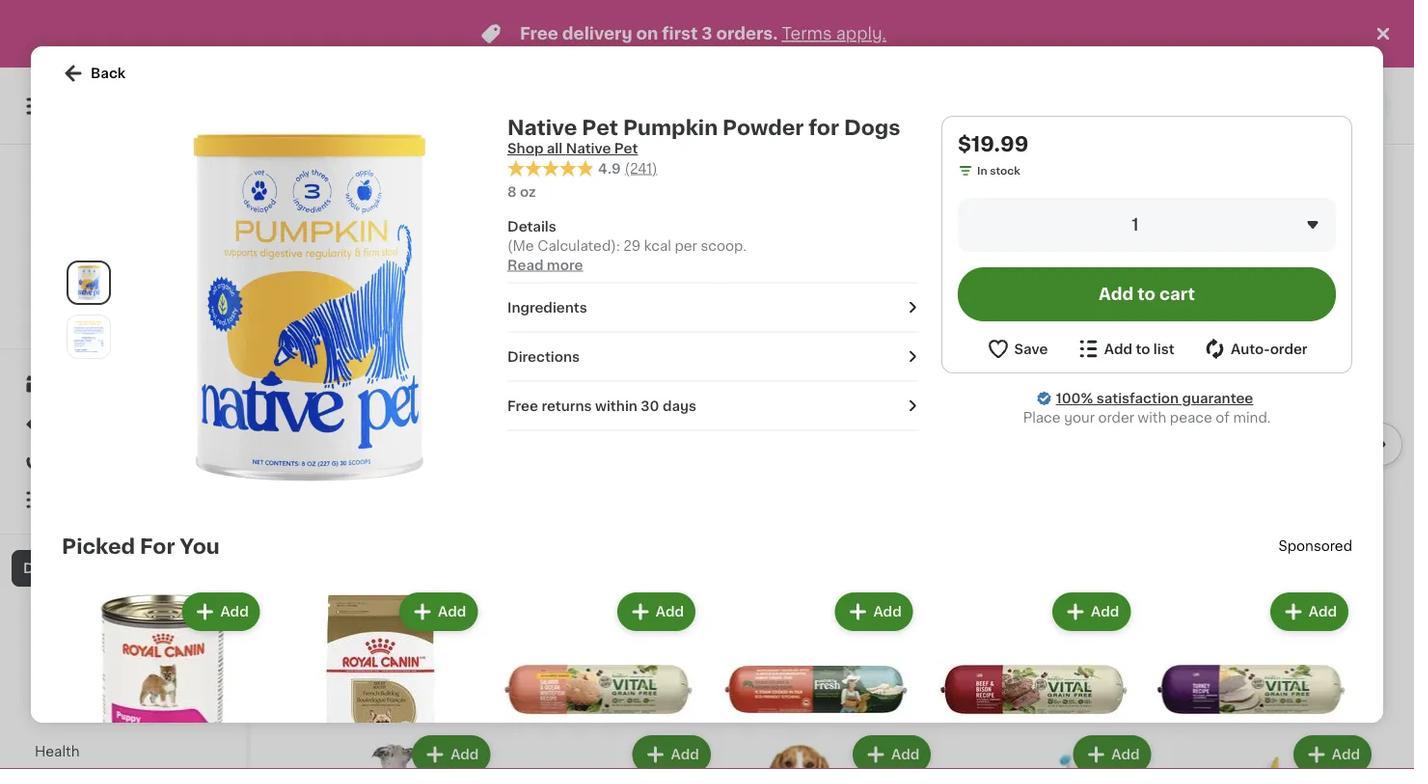 Task type: locate. For each thing, give the bounding box(es) containing it.
satisfaction up 'add vital care to save'
[[81, 302, 146, 312]]

1 horizontal spatial 100% satisfaction guarantee
[[1056, 392, 1254, 405]]

2 view more from the top
[[1290, 682, 1363, 696]]

free left delivery
[[520, 26, 559, 42]]

satisfaction
[[81, 302, 146, 312], [1097, 392, 1180, 405]]

count inside button
[[951, 585, 985, 596]]

petco link
[[81, 168, 166, 276]]

0 vertical spatial oz
[[972, 141, 985, 152]]

of left 24,
[[767, 141, 778, 152]]

1 horizontal spatial dog
[[1171, 105, 1200, 118]]

petco logo image
[[81, 168, 166, 253]]

guarantee up peace
[[1183, 392, 1254, 405]]

1 horizontal spatial health
[[290, 217, 361, 237]]

stock right in
[[1236, 604, 1267, 615]]

dog down poochpads
[[1171, 105, 1200, 118]]

0 horizontal spatial 100% satisfaction guarantee
[[49, 302, 204, 312]]

1 vertical spatial health
[[35, 745, 80, 759]]

total
[[367, 141, 393, 152], [810, 141, 836, 152], [1024, 585, 1049, 596]]

more for health
[[1327, 220, 1363, 233]]

add inside button
[[1105, 342, 1133, 356]]

to left list
[[1136, 342, 1151, 356]]

health
[[290, 217, 361, 237], [35, 745, 80, 759]]

tick
[[1288, 510, 1315, 523], [1331, 529, 1358, 543]]

2 potty from the left
[[1203, 105, 1240, 118]]

count
[[290, 141, 323, 152], [730, 141, 764, 152], [951, 585, 985, 596]]

dogs inside native pet pumpkin powder for dogs shop all native pet
[[844, 117, 901, 138]]

4
[[357, 141, 365, 152], [800, 141, 808, 152]]

oz for 8 oz
[[520, 185, 536, 199]]

1 vertical spatial 100%
[[1056, 392, 1094, 405]]

1 horizontal spatial potty
[[1203, 105, 1240, 118]]

1 vertical spatial for
[[1171, 529, 1190, 543]]

count of 10, 4 total options
[[290, 141, 437, 152]]

health link down management
[[12, 733, 235, 769]]

for up count of 24, 4 total options
[[809, 117, 840, 138]]

30
[[641, 399, 660, 413]]

auto-
[[1232, 342, 1271, 356]]

1 view from the top
[[1290, 220, 1323, 233]]

1 4 from the left
[[357, 141, 365, 152]]

0 vertical spatial order
[[1271, 342, 1308, 356]]

total down (667)
[[367, 141, 393, 152]]

2 view more link from the top
[[1290, 679, 1376, 699]]

0 horizontal spatial guarantee
[[149, 302, 204, 312]]

0 vertical spatial item carousel region
[[290, 0, 1403, 184]]

options down pads
[[838, 141, 880, 152]]

total right 6,
[[1024, 585, 1049, 596]]

item carousel region containing add
[[290, 261, 1403, 646]]

of left the 10, at the top left
[[326, 141, 337, 152]]

potty up (299)
[[811, 105, 848, 118]]

waste
[[983, 105, 1025, 118], [35, 708, 77, 722]]

health link down the 10, at the top left
[[290, 215, 361, 238]]

0 horizontal spatial 100%
[[49, 302, 79, 312]]

for down flea,
[[1291, 548, 1309, 562]]

1 vertical spatial view more link
[[1290, 679, 1376, 699]]

0 horizontal spatial tick
[[1288, 510, 1315, 523]]

order left with
[[1099, 411, 1135, 425]]

for
[[809, 117, 840, 138], [1171, 529, 1190, 543], [1291, 548, 1309, 562]]

of left "mind."
[[1216, 411, 1230, 425]]

spotter
[[655, 85, 706, 99]]

0 vertical spatial view
[[1290, 220, 1323, 233]]

enlarge dog vitamins & supplements native pet pumpkin powder for dogs hero (opens in a new tab) image
[[71, 265, 106, 300]]

0 horizontal spatial stock
[[990, 166, 1021, 176]]

100% satisfaction guarantee inside button
[[49, 302, 204, 312]]

stock inside the item carousel region
[[1236, 604, 1267, 615]]

add
[[1112, 286, 1140, 299], [1333, 286, 1361, 299], [1099, 286, 1134, 303], [57, 321, 80, 332], [1105, 342, 1133, 356], [220, 605, 249, 619], [438, 605, 466, 619], [656, 605, 684, 619], [874, 605, 902, 619], [1092, 605, 1120, 619], [1309, 605, 1338, 619], [451, 748, 479, 761], [671, 748, 700, 761], [892, 748, 920, 761], [1112, 748, 1140, 761], [1333, 748, 1361, 761]]

save
[[1015, 342, 1048, 356]]

free returns within 30 days
[[508, 399, 697, 413]]

0 horizontal spatial 3
[[702, 26, 713, 42]]

order up "mind."
[[1271, 342, 1308, 356]]

waste inside earth rated unscented refill dog waste bags
[[983, 105, 1025, 118]]

add to list button
[[1077, 337, 1175, 361]]

leak
[[730, 105, 762, 118]]

2 horizontal spatial options
[[1051, 585, 1093, 596]]

to right (up
[[1237, 568, 1251, 581]]

options right the 10, at the top left
[[395, 141, 437, 152]]

pet
[[615, 142, 638, 155]]

total for 6,
[[1024, 585, 1049, 596]]

dog inside earth rated unscented refill dog waste bags
[[951, 105, 979, 118]]

first
[[662, 26, 698, 42]]

1 field
[[958, 198, 1337, 252]]

oz for 120 oz
[[972, 141, 985, 152]]

1 horizontal spatial health link
[[290, 215, 361, 238]]

collar down month
[[1248, 548, 1287, 562]]

100% satisfaction guarantee up with
[[1056, 392, 1254, 405]]

item carousel region containing simple solution spot spotter hd uv led urine detector
[[290, 0, 1403, 184]]

0 horizontal spatial options
[[395, 141, 437, 152]]

free
[[520, 26, 559, 42], [508, 399, 539, 413]]

satisfaction up place your order with peace of mind.
[[1097, 392, 1180, 405]]

100% satisfaction guarantee
[[49, 302, 204, 312], [1056, 392, 1254, 405]]

0 vertical spatial satisfaction
[[81, 302, 146, 312]]

2 extra from the left
[[840, 85, 875, 99]]

1 vertical spatial view more
[[1290, 682, 1363, 696]]

options inside button
[[1051, 585, 1093, 596]]

dogs link
[[12, 550, 235, 587]]

1 item carousel region from the top
[[290, 0, 1403, 184]]

view
[[1290, 220, 1323, 233], [1290, 682, 1323, 696]]

1 vertical spatial view
[[1290, 682, 1323, 696]]

0 vertical spatial free
[[520, 26, 559, 42]]

guarantee up the save
[[149, 302, 204, 312]]

item carousel region
[[290, 0, 1403, 184], [290, 261, 1403, 646]]

1 vertical spatial satisfaction
[[1097, 392, 1180, 405]]

0 horizontal spatial extra
[[802, 85, 837, 99]]

1 vertical spatial more
[[1327, 682, 1363, 696]]

waste left management
[[35, 708, 77, 722]]

4 right 24,
[[800, 141, 808, 152]]

free for free returns within 30 days
[[508, 399, 539, 413]]

returns
[[542, 399, 592, 413]]

1 more from the top
[[1327, 220, 1363, 233]]

1 horizontal spatial oz
[[972, 141, 985, 152]]

4 right the 10, at the top left
[[357, 141, 365, 152]]

2 dog from the left
[[1171, 105, 1200, 118]]

detector
[[629, 105, 689, 118]]

save
[[152, 321, 177, 332]]

(me
[[508, 239, 534, 253]]

count left the 10, at the top left
[[290, 141, 323, 152]]

2 horizontal spatial count
[[951, 585, 985, 596]]

prevention
[[1171, 548, 1244, 562]]

0 horizontal spatial order
[[1099, 411, 1135, 425]]

options right 6,
[[1051, 585, 1093, 596]]

3 right "first"
[[702, 26, 713, 42]]

(241)
[[625, 162, 658, 175]]

10,
[[340, 141, 355, 152]]

3 right 6,
[[1014, 585, 1021, 596]]

1 vertical spatial guarantee
[[1183, 392, 1254, 405]]

details
[[508, 220, 557, 233]]

auto-order
[[1232, 342, 1308, 356]]

0 vertical spatial view more
[[1290, 220, 1363, 233]]

1 potty from the left
[[811, 105, 848, 118]]

0 vertical spatial 3
[[702, 26, 713, 42]]

0 horizontal spatial for
[[809, 117, 840, 138]]

0 vertical spatial for
[[809, 117, 840, 138]]

1 horizontal spatial 100%
[[1056, 392, 1094, 405]]

0 horizontal spatial satisfaction
[[81, 302, 146, 312]]

total for 10,
[[367, 141, 393, 152]]

add inside button
[[1099, 286, 1134, 303]]

2 item carousel region from the top
[[290, 261, 1403, 646]]

1 horizontal spatial extra
[[840, 85, 875, 99]]

0 horizontal spatial oz
[[520, 185, 536, 199]]

native
[[508, 117, 577, 138]]

0 vertical spatial health link
[[290, 215, 361, 238]]

100% up your
[[1056, 392, 1094, 405]]

1 horizontal spatial count
[[730, 141, 764, 152]]

100% down 'everyday'
[[49, 302, 79, 312]]

to
[[1138, 286, 1156, 303], [138, 321, 149, 332], [1136, 342, 1151, 356], [1237, 568, 1251, 581]]

1 horizontal spatial total
[[810, 141, 836, 152]]

0 horizontal spatial health link
[[12, 733, 235, 769]]

0 vertical spatial waste
[[983, 105, 1025, 118]]

1 horizontal spatial stock
[[1236, 604, 1267, 615]]

tick up flea,
[[1288, 510, 1315, 523]]

details button
[[508, 217, 919, 236]]

0 horizontal spatial health
[[35, 745, 80, 759]]

0 vertical spatial guarantee
[[149, 302, 204, 312]]

count left 6,
[[951, 585, 985, 596]]

for down seresto
[[1171, 529, 1190, 543]]

oz right 8
[[520, 185, 536, 199]]

1 vertical spatial 3
[[1014, 585, 1021, 596]]

free inside limited time offer region
[[520, 26, 559, 42]]

2 vertical spatial for
[[1291, 548, 1309, 562]]

order
[[1271, 342, 1308, 356], [1099, 411, 1135, 425]]

1 vertical spatial stock
[[1236, 604, 1267, 615]]

2 more from the top
[[1327, 682, 1363, 696]]

0 vertical spatial 100% satisfaction guarantee
[[49, 302, 204, 312]]

0 horizontal spatial waste
[[35, 708, 77, 722]]

waste down the rated
[[983, 105, 1025, 118]]

1 horizontal spatial satisfaction
[[1097, 392, 1180, 405]]

extra up the shield
[[802, 85, 837, 99]]

count for count of 24, 4 total options
[[730, 141, 764, 152]]

1 vertical spatial oz
[[520, 185, 536, 199]]

100%
[[49, 302, 79, 312], [1056, 392, 1094, 405]]

details (me calculated): 29 kcal per scoop. read more
[[508, 220, 747, 272]]

total down (299)
[[810, 141, 836, 152]]

tick up small at the right bottom of page
[[1331, 529, 1358, 543]]

flea
[[1227, 510, 1255, 523]]

0 vertical spatial tick
[[1288, 510, 1315, 523]]

to left cart
[[1138, 286, 1156, 303]]

1 view more from the top
[[1290, 220, 1363, 233]]

1 horizontal spatial tick
[[1331, 529, 1358, 543]]

dog inside poochpads pch pro indoor dog potty
[[1171, 105, 1200, 118]]

0 horizontal spatial collar
[[1248, 548, 1287, 562]]

guarantee inside button
[[149, 302, 204, 312]]

product group
[[290, 269, 495, 579], [510, 269, 715, 621], [730, 269, 935, 598], [951, 269, 1156, 616], [1171, 269, 1376, 639], [62, 589, 264, 769], [280, 589, 482, 769], [497, 589, 700, 769], [715, 589, 917, 769], [933, 589, 1135, 769], [1151, 589, 1353, 769], [290, 731, 495, 769], [510, 731, 715, 769], [730, 731, 935, 769], [951, 731, 1156, 769], [1171, 731, 1376, 769]]

0 vertical spatial 100%
[[49, 302, 79, 312]]

0 horizontal spatial dog
[[951, 105, 979, 118]]

1 view more link from the top
[[1290, 217, 1376, 236]]

everyday
[[58, 282, 109, 293]]

0 horizontal spatial total
[[367, 141, 393, 152]]

stock right the in
[[990, 166, 1021, 176]]

2 4 from the left
[[800, 141, 808, 152]]

1
[[1132, 217, 1139, 233]]

directions button
[[508, 347, 919, 366]]

1 vertical spatial item carousel region
[[290, 261, 1403, 646]]

(667)
[[361, 126, 389, 136]]

stock
[[990, 166, 1021, 176], [1236, 604, 1267, 615]]

back
[[91, 67, 126, 80]]

count of 24, 4 total options
[[730, 141, 880, 152]]

potty down poochpads
[[1203, 105, 1240, 118]]

enlarge dog vitamins & supplements native pet pumpkin powder for dogs supplements (opens in a new tab) image
[[71, 319, 106, 354]]

guarantee
[[149, 302, 204, 312], [1183, 392, 1254, 405]]

0 vertical spatial collar
[[1319, 510, 1359, 523]]

dog vitamins & supplements native pet pumpkin powder for dogs hero image
[[131, 131, 484, 484]]

0 horizontal spatial 4
[[357, 141, 365, 152]]

options for count of 24, 4 total options
[[838, 141, 880, 152]]

place
[[1024, 411, 1061, 425]]

8 oz
[[508, 185, 536, 199]]

poochpads pch pro indoor dog potty button
[[1171, 0, 1376, 154]]

18lbs)
[[1254, 568, 1294, 581]]

total for 24,
[[810, 141, 836, 152]]

of left 6,
[[987, 585, 999, 596]]

0 vertical spatial view more link
[[1290, 217, 1376, 236]]

1 horizontal spatial order
[[1271, 342, 1308, 356]]

oz right 120
[[972, 141, 985, 152]]

of inside button
[[987, 585, 999, 596]]

phresh
[[752, 85, 799, 99]]

collar up nsored
[[1319, 510, 1359, 523]]

1 vertical spatial collar
[[1248, 548, 1287, 562]]

health down the 10, at the top left
[[290, 217, 361, 237]]

1 horizontal spatial for
[[1171, 529, 1190, 543]]

0 horizontal spatial count
[[290, 141, 323, 152]]

bags
[[1029, 105, 1063, 118]]

view for health
[[1290, 220, 1323, 233]]

pet
[[582, 117, 619, 138]]

0 vertical spatial health
[[290, 217, 361, 237]]

add vital care to save link
[[57, 318, 189, 334]]

more for clothing
[[1327, 682, 1363, 696]]

100% satisfaction guarantee down store
[[49, 302, 204, 312]]

1 vertical spatial waste
[[35, 708, 77, 722]]

ingredients
[[508, 301, 587, 314]]

None search field
[[276, 79, 698, 133]]

total inside button
[[1024, 585, 1049, 596]]

dog down earth
[[951, 105, 979, 118]]

1 horizontal spatial waste
[[983, 105, 1025, 118]]

1 horizontal spatial 4
[[800, 141, 808, 152]]

oz
[[972, 141, 985, 152], [520, 185, 536, 199]]

0 vertical spatial more
[[1327, 220, 1363, 233]]

0 horizontal spatial potty
[[811, 105, 848, 118]]

many
[[1191, 604, 1221, 615]]

2 view from the top
[[1290, 682, 1323, 696]]

2 horizontal spatial total
[[1024, 585, 1049, 596]]

extra up pads
[[840, 85, 875, 99]]

health down waste management
[[35, 745, 80, 759]]

1 vertical spatial free
[[508, 399, 539, 413]]

(241) button
[[625, 159, 658, 178]]

rated
[[990, 85, 1031, 99]]

seresto
[[1171, 510, 1224, 523]]

count down the powder
[[730, 141, 764, 152]]

add button
[[1075, 275, 1150, 310], [1296, 275, 1370, 310], [184, 594, 258, 629], [402, 594, 476, 629], [619, 594, 694, 629], [837, 594, 912, 629], [1055, 594, 1129, 629], [1273, 594, 1347, 629], [414, 737, 489, 769], [635, 737, 709, 769], [855, 737, 930, 769], [1075, 737, 1150, 769], [1296, 737, 1370, 769]]

1 horizontal spatial options
[[838, 141, 880, 152]]

satisfaction inside button
[[81, 302, 146, 312]]

1 dog from the left
[[951, 105, 979, 118]]

cart
[[1160, 286, 1196, 303]]

collar
[[1319, 510, 1359, 523], [1248, 548, 1287, 562]]

view cart. items in cart: 0 image
[[1329, 95, 1352, 118]]

1 horizontal spatial 3
[[1014, 585, 1021, 596]]

free left returns
[[508, 399, 539, 413]]

3 inside limited time offer region
[[702, 26, 713, 42]]



Task type: vqa. For each thing, say whether or not it's contained in the screenshot.
Banana $0.79 / lb About 0.41 lb each
no



Task type: describe. For each thing, give the bounding box(es) containing it.
read
[[508, 258, 544, 272]]

orders.
[[717, 26, 778, 42]]

to inside button
[[1136, 342, 1151, 356]]

management
[[80, 708, 170, 722]]

urine
[[589, 105, 625, 118]]

store
[[112, 282, 140, 293]]

mind.
[[1234, 411, 1271, 425]]

1 horizontal spatial collar
[[1319, 510, 1359, 523]]

picked for you
[[62, 536, 220, 556]]

terms apply. link
[[782, 26, 887, 42]]

spo
[[1279, 539, 1306, 553]]

pch
[[1252, 85, 1278, 99]]

120
[[951, 141, 970, 152]]

in
[[978, 166, 988, 176]]

days
[[663, 399, 697, 413]]

add vital care to save
[[57, 321, 177, 332]]

view more link for health
[[1290, 217, 1376, 236]]

solution
[[560, 85, 616, 99]]

count of 6, 3 total options
[[951, 585, 1093, 596]]

add to cart
[[1099, 286, 1196, 303]]

powder
[[723, 117, 804, 138]]

24,
[[781, 141, 798, 152]]

care
[[109, 321, 135, 332]]

service type group
[[724, 87, 931, 125]]

poochpads
[[1171, 85, 1248, 99]]

4 for 10,
[[357, 141, 365, 152]]

8
[[508, 185, 517, 199]]

free delivery on first 3 orders. terms apply.
[[520, 26, 887, 42]]

$19.99
[[958, 134, 1029, 154]]

(299)
[[802, 126, 831, 136]]

month
[[1248, 529, 1292, 543]]

of for count of 24, 4 total options
[[767, 141, 778, 152]]

options for count of 6, 3 total options
[[1051, 585, 1093, 596]]

1 vertical spatial order
[[1099, 411, 1135, 425]]

prices
[[143, 282, 177, 293]]

view for clothing
[[1290, 682, 1323, 696]]

0 vertical spatial stock
[[990, 166, 1021, 176]]

waste management link
[[12, 697, 235, 733]]

shield
[[766, 105, 808, 118]]

(847)
[[1022, 126, 1050, 136]]

order inside button
[[1271, 342, 1308, 356]]

flea,
[[1296, 529, 1327, 543]]

clothing link
[[290, 677, 382, 700]]

kcal
[[644, 239, 672, 253]]

vital
[[82, 321, 106, 332]]

add to cart button
[[958, 267, 1337, 321]]

picked
[[62, 536, 135, 556]]

view more for health
[[1290, 220, 1363, 233]]

uv
[[535, 105, 555, 118]]

ingredients button
[[508, 298, 919, 317]]

within
[[595, 399, 638, 413]]

nsored
[[1306, 539, 1353, 553]]

per
[[675, 239, 698, 253]]

100% satisfaction guarantee link
[[1056, 389, 1254, 408]]

8-
[[1233, 529, 1248, 543]]

health inside health link
[[35, 745, 80, 759]]

dog for earth rated unscented refill dog waste bags
[[951, 105, 979, 118]]

save button
[[987, 337, 1048, 361]]

waste inside 'waste management' 'link'
[[35, 708, 77, 722]]

view more for clothing
[[1290, 682, 1363, 696]]

delivery
[[563, 26, 633, 42]]

unscented
[[1034, 85, 1109, 99]]

for
[[140, 536, 175, 556]]

all
[[547, 142, 563, 155]]

dog for poochpads pch pro indoor dog potty
[[1171, 105, 1200, 118]]

1 vertical spatial health link
[[12, 733, 235, 769]]

for inside native pet pumpkin powder for dogs shop all native pet
[[809, 117, 840, 138]]

1 horizontal spatial guarantee
[[1183, 392, 1254, 405]]

indoor
[[1307, 85, 1351, 99]]

6,
[[1001, 585, 1011, 596]]

directions
[[508, 350, 580, 364]]

earth
[[951, 85, 987, 99]]

potty inside poochpads pch pro indoor dog potty
[[1203, 105, 1240, 118]]

seresto flea and tick collar for dogs 8-month flea, tick prevention collar for small dogs (up to 18lbs)
[[1171, 510, 1359, 581]]

to left the save
[[138, 321, 149, 332]]

count for count of 10, 4 total options
[[290, 141, 323, 152]]

of for count of 10, 4 total options
[[326, 141, 337, 152]]

native pet pumpkin powder for dogs shop all native pet
[[508, 117, 901, 155]]

large
[[879, 85, 917, 99]]

so
[[730, 85, 748, 99]]

terms
[[782, 26, 832, 42]]

100% inside button
[[49, 302, 79, 312]]

4.9
[[598, 162, 621, 175]]

count for count of 6, 3 total options
[[951, 585, 985, 596]]

everyday store prices link
[[58, 280, 188, 295]]

pro
[[1281, 85, 1304, 99]]

shop
[[508, 142, 544, 155]]

clothing
[[290, 679, 382, 699]]

of for count of 6, 3 total options
[[987, 585, 999, 596]]

free for free delivery on first 3 orders. terms apply.
[[520, 26, 559, 42]]

you
[[180, 536, 220, 556]]

many in stock
[[1191, 604, 1267, 615]]

add to list
[[1105, 342, 1175, 356]]

apply.
[[837, 26, 887, 42]]

(up
[[1211, 568, 1233, 581]]

1 vertical spatial 100% satisfaction guarantee
[[1056, 392, 1254, 405]]

2 horizontal spatial for
[[1291, 548, 1309, 562]]

4.9 (241)
[[598, 162, 658, 175]]

waste management
[[35, 708, 170, 722]]

options for count of 10, 4 total options
[[395, 141, 437, 152]]

spo nsored
[[1279, 539, 1353, 553]]

to inside button
[[1138, 286, 1156, 303]]

3 inside button
[[1014, 585, 1021, 596]]

count of 6, 3 total options button
[[951, 269, 1156, 598]]

place your order with peace of mind.
[[1024, 411, 1271, 425]]

1 vertical spatial tick
[[1331, 529, 1358, 543]]

view more link for clothing
[[1290, 679, 1376, 699]]

4 for 24,
[[800, 141, 808, 152]]

auto-order button
[[1204, 337, 1308, 361]]

limited time offer region
[[0, 0, 1372, 68]]

so phresh extra extra large leak shield potty pads
[[730, 85, 917, 118]]

29
[[624, 239, 641, 253]]

to inside seresto flea and tick collar for dogs 8-month flea, tick prevention collar for small dogs (up to 18lbs)
[[1237, 568, 1251, 581]]

1 extra from the left
[[802, 85, 837, 99]]

back button
[[62, 62, 126, 85]]

$65.99 element
[[1171, 57, 1376, 82]]

with
[[1138, 411, 1167, 425]]

calculated):
[[538, 239, 620, 253]]

potty inside so phresh extra extra large leak shield potty pads
[[811, 105, 848, 118]]

in
[[1224, 604, 1234, 615]]

on
[[637, 26, 659, 42]]



